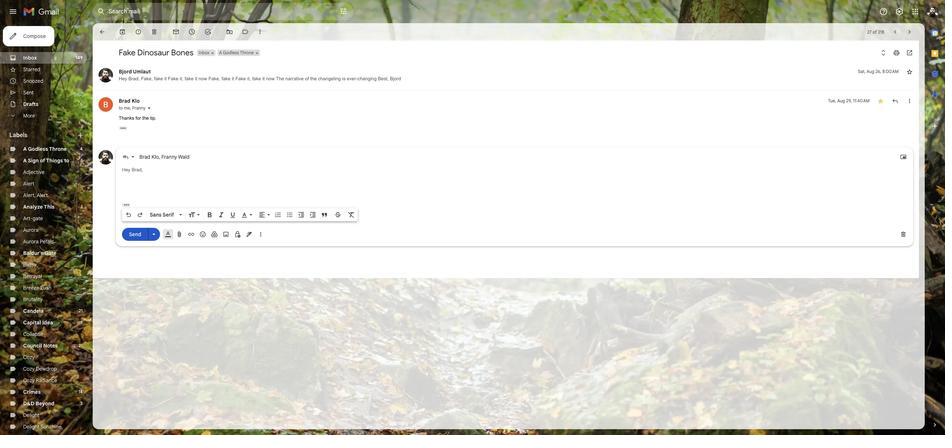 Task type: locate. For each thing, give the bounding box(es) containing it.
brad, down brad klo , franny wald
[[132, 167, 143, 173]]

godless inside button
[[223, 50, 239, 55]]

8:00 am
[[883, 69, 899, 74]]

beyond
[[36, 401, 54, 408]]

0 horizontal spatial brad
[[119, 98, 131, 104]]

more image
[[257, 28, 264, 36]]

godless up sign
[[28, 146, 48, 153]]

delight down d&d
[[23, 413, 39, 419]]

2 cozy from the top
[[23, 366, 35, 373]]

brad klo
[[119, 98, 140, 104]]

0 vertical spatial bjord
[[119, 68, 132, 75]]

1 fake from the left
[[154, 76, 163, 82]]

sunshine
[[41, 424, 62, 431]]

capital idea link
[[23, 320, 53, 326]]

1 vertical spatial throne
[[49, 146, 67, 153]]

fake down bones
[[168, 76, 179, 82]]

a godless throne inside labels navigation
[[23, 146, 67, 153]]

bones
[[171, 48, 194, 58]]

cozy up crimes
[[23, 378, 35, 384]]

it, down bones
[[180, 76, 184, 82]]

delight for delight sunshine
[[23, 424, 39, 431]]

0 horizontal spatial klo
[[132, 98, 140, 104]]

0 horizontal spatial it,
[[180, 76, 184, 82]]

godless inside labels navigation
[[28, 146, 48, 153]]

a godless throne inside button
[[219, 50, 254, 55]]

21
[[79, 309, 83, 314], [79, 344, 83, 349]]

2 vertical spatial of
[[40, 158, 45, 164]]

throne for a godless throne button
[[240, 50, 254, 55]]

of right 27
[[873, 29, 877, 35]]

fake, down inbox button
[[209, 76, 220, 82]]

1 vertical spatial brad,
[[132, 167, 143, 173]]

alert up alert,
[[23, 181, 34, 187]]

show trimmed content image
[[122, 203, 131, 207]]

2 aurora from the top
[[23, 239, 39, 245]]

aurora down aurora link
[[23, 239, 39, 245]]

1 horizontal spatial inbox
[[199, 50, 210, 55]]

to inside labels navigation
[[64, 158, 69, 164]]

show trimmed content image
[[119, 126, 128, 130]]

brad,
[[129, 76, 140, 82], [132, 167, 143, 173]]

bjord left umlaut
[[119, 68, 132, 75]]

1 horizontal spatial a godless throne
[[219, 50, 254, 55]]

1 vertical spatial cozy
[[23, 366, 35, 373]]

older image
[[907, 28, 914, 36]]

0 horizontal spatial the
[[142, 116, 149, 121]]

alert
[[23, 181, 34, 187], [37, 192, 48, 199]]

redo ‪(⌘y)‬ image
[[137, 211, 144, 219]]

1 vertical spatial hey
[[122, 167, 130, 173]]

of right sign
[[40, 158, 45, 164]]

starred
[[23, 66, 40, 73]]

1 for analyze this
[[81, 204, 83, 210]]

0 horizontal spatial aug
[[838, 98, 846, 104]]

0 vertical spatial klo
[[132, 98, 140, 104]]

advanced search options image
[[336, 4, 351, 18]]

insert files using drive image
[[211, 231, 218, 238]]

1 vertical spatial aurora
[[23, 239, 39, 245]]

1 vertical spatial delight
[[23, 424, 39, 431]]

inbox link
[[23, 55, 37, 61]]

it down fake dinosaur bones
[[164, 76, 167, 82]]

it left the the
[[263, 76, 265, 82]]

, for me
[[130, 105, 131, 111]]

Not starred checkbox
[[907, 68, 914, 75]]

fake left the the
[[252, 76, 261, 82]]

fake down a godless throne button
[[236, 76, 246, 82]]

a
[[219, 50, 222, 55], [23, 146, 27, 153], [23, 158, 27, 164]]

more send options image
[[150, 231, 158, 238]]

inbox
[[199, 50, 210, 55], [23, 55, 37, 61]]

brad, for hey brad, fake, fake it fake it, fake it now fake, fake it fake it, fake it now the narrative of the changeling is ever-changing best, bjord
[[129, 76, 140, 82]]

0 horizontal spatial of
[[40, 158, 45, 164]]

1 horizontal spatial of
[[305, 76, 309, 82]]

more
[[23, 113, 35, 119]]

of right narrative
[[305, 76, 309, 82]]

sat, aug 26, 8:00 am cell
[[859, 68, 899, 75]]

list
[[93, 61, 917, 252]]

1 right idea
[[81, 320, 83, 326]]

aurora for aurora petals
[[23, 239, 39, 245]]

umlaut
[[133, 68, 151, 75]]

hey for hey brad,
[[122, 167, 130, 173]]

1 vertical spatial alert
[[37, 192, 48, 199]]

numbered list ‪(⌘⇧7)‬ image
[[275, 211, 282, 219]]

, down brad klo
[[130, 105, 131, 111]]

aug left 29,
[[838, 98, 846, 104]]

1 horizontal spatial to
[[119, 105, 123, 111]]

klo
[[132, 98, 140, 104], [152, 154, 159, 160]]

fake, down umlaut
[[141, 76, 153, 82]]

0 horizontal spatial ,
[[130, 105, 131, 111]]

to left come
[[64, 158, 69, 164]]

1 vertical spatial ,
[[159, 154, 160, 160]]

support image
[[880, 7, 888, 16]]

wald
[[178, 154, 190, 160]]

2 vertical spatial a
[[23, 158, 27, 164]]

0 vertical spatial throne
[[240, 50, 254, 55]]

brad
[[119, 98, 131, 104], [140, 154, 150, 160]]

klo left wald
[[152, 154, 159, 160]]

inbox inside button
[[199, 50, 210, 55]]

aurora
[[23, 227, 39, 234], [23, 239, 39, 245]]

gmail image
[[23, 4, 63, 19]]

0 vertical spatial franny
[[132, 105, 146, 111]]

1 horizontal spatial bjord
[[390, 76, 401, 82]]

fake dinosaur bones
[[119, 48, 194, 58]]

Message Body text field
[[122, 166, 908, 197]]

1 delight from the top
[[23, 413, 39, 419]]

0 vertical spatial aurora
[[23, 227, 39, 234]]

brad up 'me'
[[119, 98, 131, 104]]

it down inbox button
[[195, 76, 197, 82]]

of inside labels navigation
[[40, 158, 45, 164]]

franny up thanks for the tip. in the left top of the page
[[132, 105, 146, 111]]

thanks for the tip.
[[119, 116, 158, 121]]

0 horizontal spatial alert
[[23, 181, 34, 187]]

0 vertical spatial cozy
[[23, 355, 35, 361]]

0 horizontal spatial inbox
[[23, 55, 37, 61]]

1 now from the left
[[199, 76, 207, 82]]

drafts link
[[23, 101, 38, 108]]

aug for tue,
[[838, 98, 846, 104]]

is
[[342, 76, 346, 82]]

sat,
[[859, 69, 866, 74]]

breeze lush
[[23, 285, 51, 292]]

1 horizontal spatial fake,
[[209, 76, 220, 82]]

a left sign
[[23, 158, 27, 164]]

godless for a godless throne button
[[223, 50, 239, 55]]

0 vertical spatial a
[[219, 50, 222, 55]]

capital
[[23, 320, 41, 326]]

more button
[[0, 110, 87, 122]]

brad up hey brad,
[[140, 154, 150, 160]]

delight down 'delight' link
[[23, 424, 39, 431]]

1 21 from the top
[[79, 309, 83, 314]]

1 down 4
[[81, 158, 83, 163]]

1 horizontal spatial franny
[[162, 154, 177, 160]]

franny for me
[[132, 105, 146, 111]]

2 horizontal spatial of
[[873, 29, 877, 35]]

aug left the 26, at the top
[[867, 69, 875, 74]]

hey down bjord umlaut
[[119, 76, 127, 82]]

betrayal link
[[23, 274, 42, 280]]

0 vertical spatial of
[[873, 29, 877, 35]]

1 horizontal spatial ,
[[159, 154, 160, 160]]

alert up analyze this
[[37, 192, 48, 199]]

inbox up starred link
[[23, 55, 37, 61]]

a godless throne for a godless throne button
[[219, 50, 254, 55]]

now down inbox button
[[199, 76, 207, 82]]

0 vertical spatial delight
[[23, 413, 39, 419]]

it
[[164, 76, 167, 82], [195, 76, 197, 82], [232, 76, 234, 82], [263, 76, 265, 82]]

brad, down bjord umlaut
[[129, 76, 140, 82]]

hey
[[119, 76, 127, 82], [122, 167, 130, 173]]

0 vertical spatial brad
[[119, 98, 131, 104]]

2 vertical spatial cozy
[[23, 378, 35, 384]]

throne down labels image
[[240, 50, 254, 55]]

godless down move to icon
[[223, 50, 239, 55]]

1 vertical spatial of
[[305, 76, 309, 82]]

klo for brad klo , franny wald
[[152, 154, 159, 160]]

0 vertical spatial aug
[[867, 69, 875, 74]]

2 fake from the left
[[185, 76, 194, 82]]

a godless throne down labels heading
[[23, 146, 67, 153]]

0 vertical spatial hey
[[119, 76, 127, 82]]

1 horizontal spatial fake
[[168, 76, 179, 82]]

0 horizontal spatial fake,
[[141, 76, 153, 82]]

1 vertical spatial brad
[[140, 154, 150, 160]]

1 right this
[[81, 204, 83, 210]]

3 fake from the left
[[222, 76, 231, 82]]

bjord
[[119, 68, 132, 75], [390, 76, 401, 82]]

0 vertical spatial brad,
[[129, 76, 140, 82]]

1 horizontal spatial aug
[[867, 69, 875, 74]]

1 vertical spatial a
[[23, 146, 27, 153]]

back to inbox image
[[99, 28, 106, 36]]

1 horizontal spatial brad
[[140, 154, 150, 160]]

breeze
[[23, 285, 39, 292]]

0 vertical spatial to
[[119, 105, 123, 111]]

1 vertical spatial franny
[[162, 154, 177, 160]]

1 vertical spatial klo
[[152, 154, 159, 160]]

insert photo image
[[222, 231, 230, 238]]

formatting options toolbar
[[122, 209, 358, 222]]

1 vertical spatial aug
[[838, 98, 846, 104]]

0 horizontal spatial godless
[[28, 146, 48, 153]]

2 21 from the top
[[79, 344, 83, 349]]

settings image
[[896, 7, 904, 16]]

1
[[81, 158, 83, 163], [81, 204, 83, 210], [81, 251, 83, 256], [81, 320, 83, 326]]

to inside 'list'
[[119, 105, 123, 111]]

11:40 am
[[854, 98, 870, 104]]

fake down a godless throne button
[[222, 76, 231, 82]]

report spam image
[[135, 28, 142, 36]]

it down a godless throne button
[[232, 76, 234, 82]]

0 vertical spatial ,
[[130, 105, 131, 111]]

1 aurora from the top
[[23, 227, 39, 234]]

analyze this link
[[23, 204, 55, 211]]

cozy link
[[23, 355, 35, 361]]

aug for sat,
[[867, 69, 875, 74]]

2 horizontal spatial fake
[[236, 76, 246, 82]]

0 horizontal spatial bjord
[[119, 68, 132, 75]]

0 vertical spatial 21
[[79, 309, 83, 314]]

fake down bones
[[185, 76, 194, 82]]

drafts
[[23, 101, 38, 108]]

aurora down art-gate link
[[23, 227, 39, 234]]

council
[[23, 343, 42, 350]]

inbox inside labels navigation
[[23, 55, 37, 61]]

cozy for cozy radiance
[[23, 378, 35, 384]]

mark as unread image
[[172, 28, 180, 36]]

franny left wald
[[162, 154, 177, 160]]

1 vertical spatial a godless throne
[[23, 146, 67, 153]]

tab list
[[925, 23, 946, 410]]

1 vertical spatial to
[[64, 158, 69, 164]]

ballsy
[[23, 262, 37, 268]]

cozy down cozy link
[[23, 366, 35, 373]]

klo up the to me , franny
[[132, 98, 140, 104]]

throne up the things
[[49, 146, 67, 153]]

1 horizontal spatial it,
[[247, 76, 251, 82]]

crimes
[[23, 390, 41, 396]]

it,
[[180, 76, 184, 82], [247, 76, 251, 82]]

throne
[[240, 50, 254, 55], [49, 146, 67, 153]]

notes
[[43, 343, 58, 350]]

hey for hey brad, fake, fake it fake it, fake it now fake, fake it fake it, fake it now the narrative of the changeling is ever-changing best, bjord
[[119, 76, 127, 82]]

0 horizontal spatial now
[[199, 76, 207, 82]]

6
[[80, 101, 83, 107]]

strikethrough ‪(⌘⇧x)‬ image
[[334, 211, 342, 219]]

2 delight from the top
[[23, 424, 39, 431]]

hey down type of response icon
[[122, 167, 130, 173]]

radiance
[[36, 378, 57, 384]]

type of response image
[[122, 153, 129, 161]]

godless
[[223, 50, 239, 55], [28, 146, 48, 153]]

to left 'me'
[[119, 105, 123, 111]]

collapse
[[23, 332, 43, 338]]

1 horizontal spatial the
[[310, 76, 317, 82]]

alert, alert
[[23, 192, 48, 199]]

, left wald
[[159, 154, 160, 160]]

4 1 from the top
[[81, 320, 83, 326]]

1 horizontal spatial now
[[266, 76, 275, 82]]

bjord right best,
[[390, 76, 401, 82]]

inbox down the add to tasks image at the left
[[199, 50, 210, 55]]

1 horizontal spatial throne
[[240, 50, 254, 55]]

throne inside labels navigation
[[49, 146, 67, 153]]

1 horizontal spatial godless
[[223, 50, 239, 55]]

0 vertical spatial godless
[[223, 50, 239, 55]]

more options image
[[259, 231, 263, 238]]

sent
[[23, 89, 34, 96]]

aurora petals link
[[23, 239, 54, 245]]

0 horizontal spatial franny
[[132, 105, 146, 111]]

delight
[[23, 413, 39, 419], [23, 424, 39, 431]]

a sign of things to come
[[23, 158, 85, 164]]

1 cozy from the top
[[23, 355, 35, 361]]

sans serif option
[[149, 211, 178, 219]]

now left the the
[[266, 76, 275, 82]]

0 horizontal spatial to
[[64, 158, 69, 164]]

a down labels
[[23, 146, 27, 153]]

serif
[[163, 212, 174, 218]]

cozy down council at the bottom left of the page
[[23, 355, 35, 361]]

not starred image
[[907, 68, 914, 75]]

hey inside text field
[[122, 167, 130, 173]]

fake up bjord umlaut
[[119, 48, 136, 58]]

main menu image
[[9, 7, 17, 16]]

a right inbox button
[[219, 50, 222, 55]]

1 vertical spatial bjord
[[390, 76, 401, 82]]

0 horizontal spatial a godless throne
[[23, 146, 67, 153]]

sat, aug 26, 8:00 am
[[859, 69, 899, 74]]

1 it from the left
[[164, 76, 167, 82]]

the left changeling
[[310, 76, 317, 82]]

brad, inside text field
[[132, 167, 143, 173]]

Starred checkbox
[[878, 97, 885, 105]]

0 vertical spatial the
[[310, 76, 317, 82]]

snoozed link
[[23, 78, 43, 84]]

candela link
[[23, 308, 44, 315]]

brad, for hey brad,
[[132, 167, 143, 173]]

now
[[199, 76, 207, 82], [266, 76, 275, 82]]

fake down fake dinosaur bones
[[154, 76, 163, 82]]

insert link ‪(⌘k)‬ image
[[188, 231, 195, 238]]

0 vertical spatial a godless throne
[[219, 50, 254, 55]]

a godless throne down move to icon
[[219, 50, 254, 55]]

inbox for inbox button
[[199, 50, 210, 55]]

indent less ‪(⌘[)‬ image
[[298, 211, 305, 219]]

fake
[[154, 76, 163, 82], [185, 76, 194, 82], [222, 76, 231, 82], [252, 76, 261, 82]]

0 horizontal spatial fake
[[119, 48, 136, 58]]

to me , franny
[[119, 105, 146, 111]]

attach files image
[[176, 231, 183, 238]]

it, down a godless throne button
[[247, 76, 251, 82]]

1 horizontal spatial klo
[[152, 154, 159, 160]]

1 vertical spatial the
[[142, 116, 149, 121]]

analyze this
[[23, 204, 55, 211]]

1 right gate
[[81, 251, 83, 256]]

3 1 from the top
[[81, 251, 83, 256]]

best,
[[378, 76, 389, 82]]

None search field
[[93, 3, 354, 20]]

delight sunshine link
[[23, 424, 62, 431]]

1 vertical spatial godless
[[28, 146, 48, 153]]

to
[[119, 105, 123, 111], [64, 158, 69, 164]]

1 vertical spatial 21
[[79, 344, 83, 349]]

delete image
[[151, 28, 158, 36]]

insert emoji ‪(⌘⇧2)‬ image
[[199, 231, 207, 238]]

dinosaur
[[137, 48, 169, 58]]

0 horizontal spatial throne
[[49, 146, 67, 153]]

the right for
[[142, 116, 149, 121]]

1 1 from the top
[[81, 158, 83, 163]]

cozy for cozy dewdrop
[[23, 366, 35, 373]]

godless for "a godless throne" link
[[28, 146, 48, 153]]

breeze lush link
[[23, 285, 51, 292]]

3 cozy from the top
[[23, 378, 35, 384]]

throne inside button
[[240, 50, 254, 55]]

2 1 from the top
[[81, 204, 83, 210]]



Task type: vqa. For each thing, say whether or not it's contained in the screenshot.
Not starred option
yes



Task type: describe. For each thing, give the bounding box(es) containing it.
26,
[[876, 69, 882, 74]]

1 horizontal spatial alert
[[37, 192, 48, 199]]

d&d beyond
[[23, 401, 54, 408]]

cozy dewdrop
[[23, 366, 57, 373]]

archive image
[[119, 28, 126, 36]]

hey brad, fake, fake it fake it, fake it now fake, fake it fake it, fake it now the narrative of the changeling is ever-changing best, bjord
[[119, 76, 401, 82]]

149
[[75, 55, 83, 61]]

of inside 'list'
[[305, 76, 309, 82]]

collapse link
[[23, 332, 43, 338]]

ballsy link
[[23, 262, 37, 268]]

council notes link
[[23, 343, 58, 350]]

4 it from the left
[[263, 76, 265, 82]]

brad klo , franny wald
[[140, 154, 190, 160]]

inbox for inbox link
[[23, 55, 37, 61]]

adjective link
[[23, 169, 45, 176]]

add to tasks image
[[204, 28, 212, 36]]

lush
[[40, 285, 51, 292]]

italic ‪(⌘i)‬ image
[[218, 211, 225, 219]]

insert signature image
[[246, 231, 253, 238]]

inbox button
[[197, 50, 210, 56]]

a godless throne button
[[218, 50, 255, 56]]

1 for capital idea
[[81, 320, 83, 326]]

art-
[[23, 216, 33, 222]]

3 it from the left
[[232, 76, 234, 82]]

alert, alert link
[[23, 192, 48, 199]]

tip.
[[150, 116, 157, 121]]

sign
[[28, 158, 39, 164]]

2 now from the left
[[266, 76, 275, 82]]

bjord umlaut
[[119, 68, 151, 75]]

tue, aug 29, 11:40 am cell
[[829, 97, 870, 105]]

Search mail text field
[[109, 8, 319, 15]]

starred link
[[23, 66, 40, 73]]

compose
[[23, 33, 46, 39]]

the
[[276, 76, 284, 82]]

starred image
[[878, 97, 885, 105]]

changing
[[358, 76, 377, 82]]

d&d beyond link
[[23, 401, 54, 408]]

this
[[44, 204, 55, 211]]

thanks
[[119, 116, 134, 121]]

1 for a sign of things to come
[[81, 158, 83, 163]]

petals
[[40, 239, 54, 245]]

cozy radiance
[[23, 378, 57, 384]]

aurora link
[[23, 227, 39, 234]]

1 fake, from the left
[[141, 76, 153, 82]]

aurora petals
[[23, 239, 54, 245]]

aurora for aurora link
[[23, 227, 39, 234]]

me
[[124, 105, 130, 111]]

baldur's gate link
[[23, 250, 56, 257]]

21 for council notes
[[79, 344, 83, 349]]

search mail image
[[95, 5, 108, 18]]

send button
[[122, 228, 148, 241]]

, for klo
[[159, 154, 160, 160]]

27
[[868, 29, 872, 35]]

a inside button
[[219, 50, 222, 55]]

council notes
[[23, 343, 58, 350]]

ever-
[[347, 76, 358, 82]]

throne for "a godless throne" link
[[49, 146, 67, 153]]

27 of 218
[[868, 29, 885, 35]]

brutality link
[[23, 297, 43, 303]]

candela
[[23, 308, 44, 315]]

d&d
[[23, 401, 34, 408]]

3
[[80, 401, 83, 407]]

indent more ‪(⌘])‬ image
[[309, 211, 317, 219]]

4 fake from the left
[[252, 76, 261, 82]]

list containing bjord umlaut
[[93, 61, 917, 252]]

come
[[71, 158, 85, 164]]

brad for brad klo
[[119, 98, 131, 104]]

art-gate
[[23, 216, 43, 222]]

29,
[[847, 98, 853, 104]]

brad for brad klo , franny wald
[[140, 154, 150, 160]]

show details image
[[147, 106, 151, 111]]

sans serif
[[150, 212, 174, 218]]

cozy for cozy link
[[23, 355, 35, 361]]

newer image
[[892, 28, 899, 36]]

capital idea
[[23, 320, 53, 326]]

art-gate link
[[23, 216, 43, 222]]

bold ‪(⌘b)‬ image
[[206, 211, 213, 219]]

sent link
[[23, 89, 34, 96]]

snoozed
[[23, 78, 43, 84]]

alert link
[[23, 181, 34, 187]]

labels image
[[242, 28, 249, 36]]

0 vertical spatial alert
[[23, 181, 34, 187]]

toggle confidential mode image
[[234, 231, 241, 238]]

changeling
[[318, 76, 341, 82]]

alert,
[[23, 192, 36, 199]]

a for 1
[[23, 158, 27, 164]]

delight sunshine
[[23, 424, 62, 431]]

2 it, from the left
[[247, 76, 251, 82]]

klo for brad klo
[[132, 98, 140, 104]]

cozy radiance link
[[23, 378, 57, 384]]

a godless throne link
[[23, 146, 67, 153]]

compose button
[[3, 26, 55, 46]]

2 it from the left
[[195, 76, 197, 82]]

sans
[[150, 212, 162, 218]]

narrative
[[286, 76, 304, 82]]

remove formatting ‪(⌘\)‬ image
[[348, 211, 355, 219]]

idea
[[42, 320, 53, 326]]

hey brad,
[[122, 167, 143, 173]]

things
[[46, 158, 63, 164]]

gate
[[44, 250, 56, 257]]

a godless throne for "a godless throne" link
[[23, 146, 67, 153]]

1 it, from the left
[[180, 76, 184, 82]]

underline ‪(⌘u)‬ image
[[229, 212, 237, 219]]

betrayal
[[23, 274, 42, 280]]

21 for candela
[[79, 309, 83, 314]]

delight for 'delight' link
[[23, 413, 39, 419]]

send
[[129, 232, 141, 238]]

dewdrop
[[36, 366, 57, 373]]

quote ‪(⌘⇧9)‬ image
[[321, 211, 328, 219]]

2 fake, from the left
[[209, 76, 220, 82]]

undo ‪(⌘z)‬ image
[[125, 211, 132, 219]]

snooze image
[[188, 28, 196, 36]]

a for 4
[[23, 146, 27, 153]]

discard draft ‪(⌘⇧d)‬ image
[[900, 231, 908, 238]]

labels navigation
[[0, 23, 93, 436]]

franny for klo
[[162, 154, 177, 160]]

a sign of things to come link
[[23, 158, 85, 164]]

labels heading
[[9, 132, 77, 139]]

baldur's
[[23, 250, 43, 257]]

218
[[879, 29, 885, 35]]

crimes link
[[23, 390, 41, 396]]

delight link
[[23, 413, 39, 419]]

14
[[78, 390, 83, 395]]

baldur's gate
[[23, 250, 56, 257]]

move to image
[[226, 28, 233, 36]]

labels
[[9, 132, 27, 139]]

1 for baldur's gate
[[81, 251, 83, 256]]

bulleted list ‪(⌘⇧8)‬ image
[[286, 211, 293, 219]]



